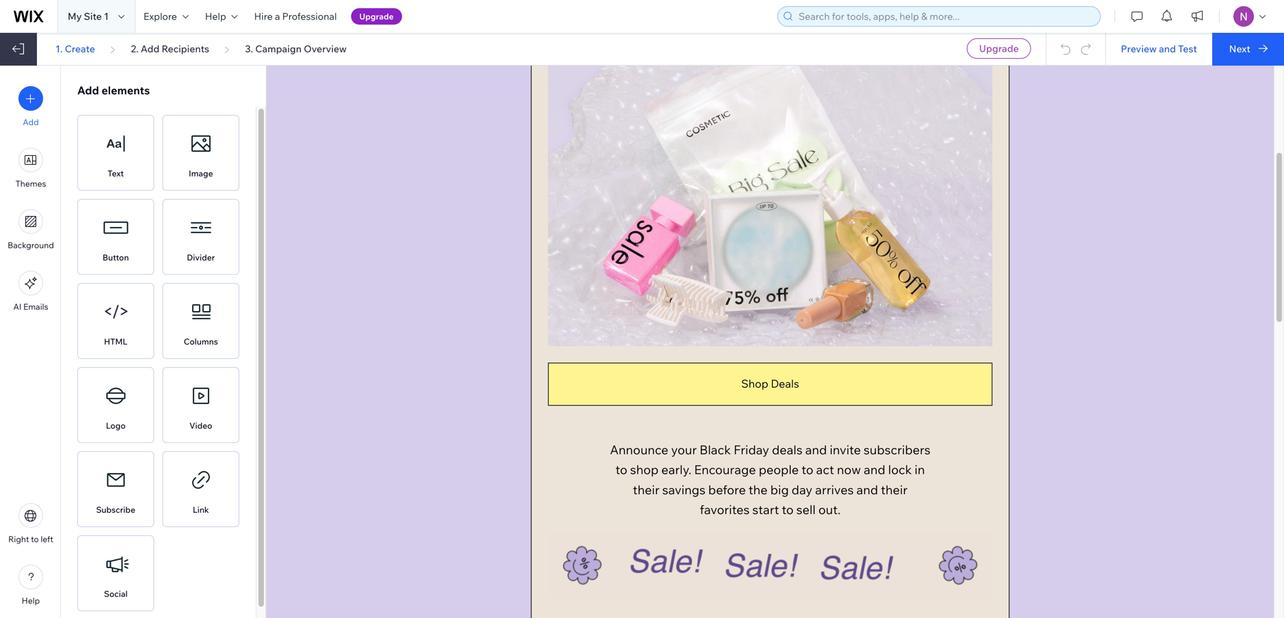 Task type: vqa. For each thing, say whether or not it's contained in the screenshot.
Upgrade button
yes



Task type: describe. For each thing, give the bounding box(es) containing it.
the
[[749, 482, 768, 498]]

my
[[68, 10, 82, 22]]

deals
[[771, 377, 799, 391]]

right
[[8, 534, 29, 544]]

to left sell
[[782, 502, 794, 518]]

left
[[41, 534, 53, 544]]

in
[[915, 462, 925, 477]]

black
[[700, 442, 731, 457]]

overview
[[304, 43, 347, 55]]

right to left button
[[8, 503, 53, 544]]

ai emails
[[13, 302, 48, 312]]

upgrade for the bottommost upgrade button
[[979, 42, 1019, 54]]

1 their from the left
[[633, 482, 660, 498]]

big
[[771, 482, 789, 498]]

now
[[837, 462, 861, 477]]

announce
[[610, 442, 669, 457]]

elements
[[102, 83, 150, 97]]

arrives
[[815, 482, 854, 498]]

encourage
[[694, 462, 756, 477]]

and left test
[[1159, 43, 1176, 55]]

next
[[1230, 43, 1251, 55]]

preview
[[1121, 43, 1157, 55]]

hire a professional
[[254, 10, 337, 22]]

lock
[[888, 462, 912, 477]]

ai emails button
[[13, 271, 48, 312]]

emails
[[23, 302, 48, 312]]

friday
[[734, 442, 769, 457]]

to inside "button"
[[31, 534, 39, 544]]

subscribe
[[96, 505, 135, 515]]

1. create
[[56, 43, 95, 55]]

and left lock
[[864, 462, 886, 477]]

link
[[193, 505, 209, 515]]

savings
[[662, 482, 706, 498]]

and down "now"
[[857, 482, 878, 498]]

columns
[[184, 336, 218, 347]]

favorites
[[700, 502, 750, 518]]

start
[[753, 502, 779, 518]]

recipients
[[162, 43, 209, 55]]

upgrade for leftmost upgrade button
[[359, 11, 394, 22]]

shop deals
[[741, 377, 799, 391]]

day
[[792, 482, 813, 498]]

2 their from the left
[[881, 482, 908, 498]]

site
[[84, 10, 102, 22]]

3.
[[245, 43, 253, 55]]

explore
[[144, 10, 177, 22]]

2. add recipients
[[131, 43, 209, 55]]

themes
[[15, 178, 46, 189]]

before
[[708, 482, 746, 498]]

deals
[[772, 442, 803, 457]]

act
[[816, 462, 834, 477]]

1 vertical spatial help
[[22, 596, 40, 606]]

shop
[[741, 377, 769, 391]]

your
[[671, 442, 697, 457]]

0 horizontal spatial upgrade button
[[351, 8, 402, 25]]

hire
[[254, 10, 273, 22]]

test
[[1178, 43, 1197, 55]]

background
[[8, 240, 54, 250]]



Task type: locate. For each thing, give the bounding box(es) containing it.
hire a professional link
[[246, 0, 345, 33]]

help button
[[197, 0, 246, 33], [18, 565, 43, 606]]

0 vertical spatial help
[[205, 10, 226, 22]]

add for add elements
[[77, 83, 99, 97]]

their
[[633, 482, 660, 498], [881, 482, 908, 498]]

1. create link
[[56, 43, 95, 55]]

1 vertical spatial upgrade
[[979, 42, 1019, 54]]

2. add recipients link
[[131, 43, 209, 55]]

1 vertical spatial add
[[77, 83, 99, 97]]

0 horizontal spatial help
[[22, 596, 40, 606]]

and up act
[[805, 442, 827, 457]]

0 vertical spatial help button
[[197, 0, 246, 33]]

help button left hire
[[197, 0, 246, 33]]

upgrade button right professional
[[351, 8, 402, 25]]

video
[[189, 421, 212, 431]]

to
[[616, 462, 628, 477], [802, 462, 814, 477], [782, 502, 794, 518], [31, 534, 39, 544]]

help button down right to left
[[18, 565, 43, 606]]

upgrade right professional
[[359, 11, 394, 22]]

1 horizontal spatial upgrade button
[[967, 38, 1031, 59]]

invite
[[830, 442, 861, 457]]

0 vertical spatial upgrade
[[359, 11, 394, 22]]

to left shop
[[616, 462, 628, 477]]

2 horizontal spatial add
[[141, 43, 159, 55]]

help
[[205, 10, 226, 22], [22, 596, 40, 606]]

professional
[[282, 10, 337, 22]]

1 vertical spatial upgrade button
[[967, 38, 1031, 59]]

0 vertical spatial upgrade button
[[351, 8, 402, 25]]

announce your black friday deals and invite subscribers to shop early. encourage people to act now and lock in their savings before the big day arrives and their favorites start to sell out.
[[610, 442, 934, 518]]

add up themes button
[[23, 117, 39, 127]]

their down lock
[[881, 482, 908, 498]]

add elements
[[77, 83, 150, 97]]

3. campaign overview
[[245, 43, 347, 55]]

ai
[[13, 302, 21, 312]]

0 horizontal spatial upgrade
[[359, 11, 394, 22]]

0 vertical spatial add
[[141, 43, 159, 55]]

social
[[104, 589, 128, 599]]

1 horizontal spatial help button
[[197, 0, 246, 33]]

add
[[141, 43, 159, 55], [77, 83, 99, 97], [23, 117, 39, 127]]

right to left
[[8, 534, 53, 544]]

out.
[[819, 502, 841, 518]]

upgrade down search for tools, apps, help & more... 'field'
[[979, 42, 1019, 54]]

to left the left
[[31, 534, 39, 544]]

create
[[65, 43, 95, 55]]

upgrade
[[359, 11, 394, 22], [979, 42, 1019, 54]]

2.
[[131, 43, 139, 55]]

1 horizontal spatial help
[[205, 10, 226, 22]]

1.
[[56, 43, 63, 55]]

0 horizontal spatial their
[[633, 482, 660, 498]]

subscribers
[[864, 442, 931, 457]]

add left elements on the left of page
[[77, 83, 99, 97]]

shop
[[630, 462, 659, 477]]

3. campaign overview link
[[245, 43, 347, 55]]

Search for tools, apps, help & more... field
[[795, 7, 1096, 26]]

to left act
[[802, 462, 814, 477]]

help down right to left
[[22, 596, 40, 606]]

text
[[108, 168, 124, 178]]

themes button
[[15, 148, 46, 189]]

preview and test
[[1121, 43, 1197, 55]]

divider
[[187, 252, 215, 263]]

1 horizontal spatial their
[[881, 482, 908, 498]]

button
[[103, 252, 129, 263]]

add inside add button
[[23, 117, 39, 127]]

their down shop
[[633, 482, 660, 498]]

add right "2."
[[141, 43, 159, 55]]

upgrade button down search for tools, apps, help & more... 'field'
[[967, 38, 1031, 59]]

early.
[[661, 462, 692, 477]]

a
[[275, 10, 280, 22]]

1 horizontal spatial add
[[77, 83, 99, 97]]

my site 1
[[68, 10, 109, 22]]

1 horizontal spatial upgrade
[[979, 42, 1019, 54]]

next button
[[1212, 33, 1284, 66]]

logo
[[106, 421, 126, 431]]

0 horizontal spatial help button
[[18, 565, 43, 606]]

2 vertical spatial add
[[23, 117, 39, 127]]

image
[[189, 168, 213, 178]]

background button
[[8, 209, 54, 250]]

add for add
[[23, 117, 39, 127]]

shop deals link
[[700, 364, 840, 404]]

add button
[[18, 86, 43, 127]]

1 vertical spatial help button
[[18, 565, 43, 606]]

and
[[1159, 43, 1176, 55], [805, 442, 827, 457], [864, 462, 886, 477], [857, 482, 878, 498]]

add inside "2. add recipients" link
[[141, 43, 159, 55]]

1
[[104, 10, 109, 22]]

people
[[759, 462, 799, 477]]

upgrade button
[[351, 8, 402, 25], [967, 38, 1031, 59]]

0 horizontal spatial add
[[23, 117, 39, 127]]

help up recipients
[[205, 10, 226, 22]]

campaign
[[255, 43, 302, 55]]

html
[[104, 336, 127, 347]]

sell
[[797, 502, 816, 518]]



